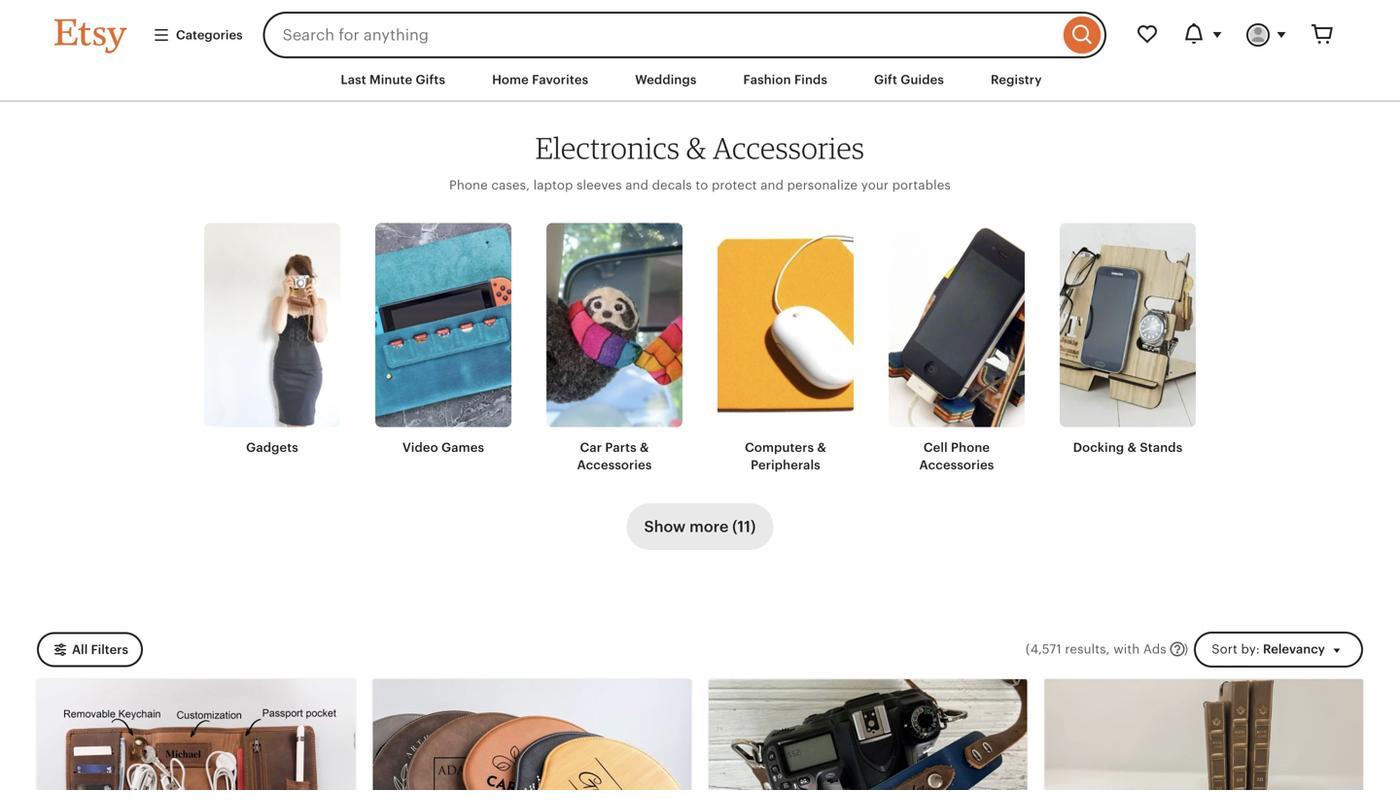 Task type: locate. For each thing, give the bounding box(es) containing it.
and right 'protect'
[[761, 178, 784, 192]]

all filters button
[[37, 633, 143, 668]]

phone left the cases,
[[449, 178, 488, 192]]

finds
[[795, 72, 828, 87]]

& up the phone cases, laptop sleeves and decals to protect and personalize your portables
[[687, 130, 707, 166]]

more
[[690, 518, 729, 536]]

weddings link
[[621, 62, 712, 97]]

phone
[[449, 178, 488, 192], [951, 441, 990, 455]]

accessories up personalize
[[713, 130, 865, 166]]

computers & peripherals
[[745, 441, 827, 473]]

games
[[442, 441, 485, 455]]

categories button
[[138, 17, 257, 53]]

& for docking
[[1128, 441, 1137, 455]]

cases,
[[492, 178, 530, 192]]

video games link
[[375, 223, 512, 457]]

video
[[403, 441, 438, 455]]

0 vertical spatial phone
[[449, 178, 488, 192]]

guides
[[901, 72, 944, 87]]

menu bar
[[19, 58, 1381, 102]]

gift guides link
[[860, 62, 959, 97]]

accessories down parts
[[577, 458, 652, 473]]

and left decals
[[626, 178, 649, 192]]

car parts & accessories
[[577, 441, 652, 473]]

None search field
[[263, 12, 1107, 58]]

your
[[862, 178, 889, 192]]

cell
[[924, 441, 948, 455]]

2 horizontal spatial accessories
[[920, 458, 995, 473]]

1 horizontal spatial accessories
[[713, 130, 865, 166]]

and
[[626, 178, 649, 192], [761, 178, 784, 192]]

& up peripherals
[[817, 441, 827, 455]]

iphone wallet, leather iphone case, iphone 15 pro max, iphone 15 pro, iphone 15 plus, iphone 15, iphone 14 pro max, 14 pro, 14 | book case | image
[[1045, 680, 1364, 791]]

parts
[[605, 441, 637, 455]]

0 horizontal spatial accessories
[[577, 458, 652, 473]]

all
[[72, 643, 88, 657]]

accessories for cell phone accessories
[[920, 458, 995, 473]]

categories banner
[[19, 0, 1381, 58]]

)
[[1184, 642, 1189, 657]]

show more (11)
[[644, 518, 756, 536]]

& left stands
[[1128, 441, 1137, 455]]

none search field inside the categories banner
[[263, 12, 1107, 58]]

car
[[580, 441, 602, 455]]

1 horizontal spatial and
[[761, 178, 784, 192]]

0 horizontal spatial phone
[[449, 178, 488, 192]]

stands
[[1140, 441, 1183, 455]]

0 horizontal spatial and
[[626, 178, 649, 192]]

1 vertical spatial phone
[[951, 441, 990, 455]]

cell phone accessories link
[[889, 223, 1025, 475]]

docking & stands
[[1074, 441, 1183, 455]]

& inside computers & peripherals
[[817, 441, 827, 455]]

& right parts
[[640, 441, 649, 455]]

gadgets link
[[204, 223, 340, 457]]

home favorites link
[[478, 62, 603, 97]]

& for computers
[[817, 441, 827, 455]]

home
[[492, 72, 529, 87]]

by:
[[1242, 642, 1260, 657]]

gift guides
[[874, 72, 944, 87]]

1 horizontal spatial phone
[[951, 441, 990, 455]]

accessories inside the cell phone accessories link
[[920, 458, 995, 473]]

menu bar containing last minute gifts
[[19, 58, 1381, 102]]

fashion
[[744, 72, 791, 87]]

&
[[687, 130, 707, 166], [640, 441, 649, 455], [817, 441, 827, 455], [1128, 441, 1137, 455]]

& for electronics
[[687, 130, 707, 166]]

results,
[[1065, 642, 1110, 657]]

weddings
[[635, 72, 697, 87]]

last minute gifts
[[341, 72, 446, 87]]

phone right cell
[[951, 441, 990, 455]]

(11)
[[733, 518, 756, 536]]

portables
[[892, 178, 951, 192]]

accessories down cell
[[920, 458, 995, 473]]

sort by: relevancy
[[1212, 642, 1326, 657]]

last
[[341, 72, 366, 87]]

gadgets
[[246, 441, 299, 455]]

accessories
[[713, 130, 865, 166], [577, 458, 652, 473], [920, 458, 995, 473]]



Task type: describe. For each thing, give the bounding box(es) containing it.
fashion finds
[[744, 72, 828, 87]]

video games
[[403, 441, 485, 455]]

accessories for electronics & accessories
[[713, 130, 865, 166]]

decals
[[652, 178, 692, 192]]

relevancy
[[1263, 642, 1326, 657]]

computers
[[745, 441, 814, 455]]

accessories inside car parts & accessories link
[[577, 458, 652, 473]]

all filters
[[72, 643, 128, 657]]

( 4,571 results,
[[1026, 642, 1110, 657]]

1 and from the left
[[626, 178, 649, 192]]

phone cases, laptop sleeves and decals to protect and personalize your portables
[[449, 178, 951, 192]]

cell phone accessories
[[920, 441, 995, 473]]

phone inside cell phone accessories
[[951, 441, 990, 455]]

(
[[1026, 642, 1030, 657]]

show more (11) button
[[627, 504, 774, 550]]

registry
[[991, 72, 1042, 87]]

last minute gifts link
[[326, 62, 460, 97]]

gifts
[[416, 72, 446, 87]]

fashion finds link
[[729, 62, 842, 97]]

show
[[644, 518, 686, 536]]

to
[[696, 178, 709, 192]]

with
[[1114, 642, 1140, 657]]

personalize
[[787, 178, 858, 192]]

sort
[[1212, 642, 1238, 657]]

car parts & accessories link
[[547, 223, 683, 475]]

Search for anything text field
[[263, 12, 1059, 58]]

ads
[[1144, 642, 1167, 657]]

gift
[[874, 72, 898, 87]]

laptop
[[534, 178, 573, 192]]

categories
[[176, 28, 243, 42]]

peripherals
[[751, 458, 821, 473]]

minute
[[370, 72, 413, 87]]

electronics & accessories
[[536, 130, 865, 166]]

home favorites
[[492, 72, 589, 87]]

& inside car parts & accessories
[[640, 441, 649, 455]]

docking
[[1074, 441, 1125, 455]]

4,571
[[1031, 642, 1062, 657]]

docking & stands link
[[1060, 223, 1196, 457]]

handmade leather charger and cable organizer bag, cord organizer, travel charger bag, custom organizer, fathers day gifts, gift for her him image
[[37, 680, 356, 791]]

favorites
[[532, 72, 589, 87]]

with ads
[[1114, 642, 1167, 657]]

personalized mousepad, custom mousepad, leather mousepad, coworker gift, christmas gift, desk accessories, ergonomic mousepad, office decor image
[[373, 680, 692, 791]]

protect
[[712, 178, 757, 192]]

electronics
[[536, 130, 680, 166]]

sleeves
[[577, 178, 622, 192]]

registry link
[[977, 62, 1057, 97]]

computers & peripherals link
[[718, 223, 854, 475]]

2 and from the left
[[761, 178, 784, 192]]

custom leather camera strap, christmas gift idea, dslr camera holder, photographer gift, camera neck strap, gift for him, bff birthday gift image
[[709, 680, 1028, 791]]

filters
[[91, 643, 128, 657]]



Task type: vqa. For each thing, say whether or not it's contained in the screenshot.
menu bar
yes



